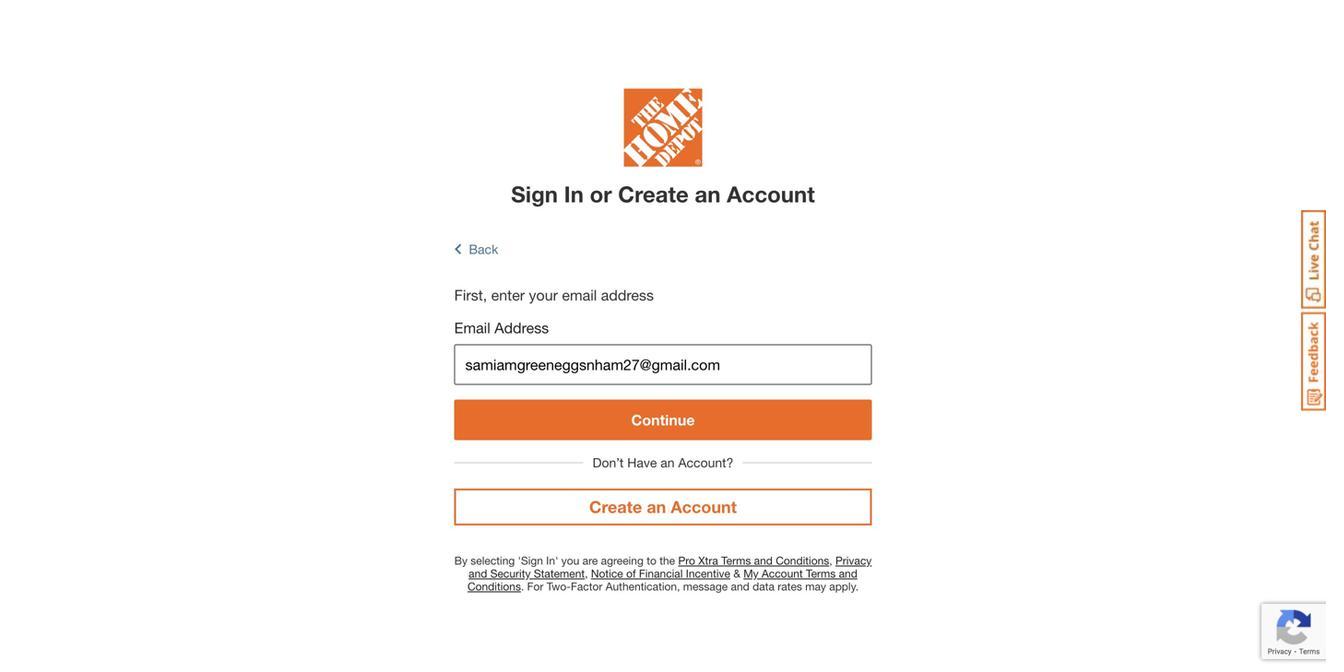 Task type: locate. For each thing, give the bounding box(es) containing it.
and right may on the bottom right
[[839, 567, 858, 580]]

1 vertical spatial account
[[671, 497, 737, 517]]

1 vertical spatial an
[[661, 455, 675, 470]]

xtra
[[698, 554, 718, 567]]

create
[[618, 181, 689, 207], [589, 497, 642, 517]]

or
[[590, 181, 612, 207]]

2 vertical spatial account
[[762, 567, 803, 580]]

an down don't have an account? at the bottom of the page
[[647, 497, 666, 517]]

, right you
[[585, 567, 588, 580]]

the
[[660, 554, 675, 567]]

and right by on the bottom
[[469, 567, 487, 580]]

email address
[[454, 319, 549, 336]]

an
[[695, 181, 721, 207], [661, 455, 675, 470], [647, 497, 666, 517]]

an down thd logo
[[695, 181, 721, 207]]

don't
[[593, 455, 624, 470]]

1 horizontal spatial conditions
[[776, 554, 829, 567]]

by selecting 'sign in' you are agreeing to the pro xtra terms and conditions ,
[[454, 554, 836, 567]]

don't have an account?
[[593, 455, 734, 470]]

create an account button
[[454, 489, 872, 526]]

live chat image
[[1301, 210, 1326, 309]]

1 vertical spatial conditions
[[468, 580, 521, 593]]

1 vertical spatial create
[[589, 497, 642, 517]]

and left data
[[731, 580, 750, 593]]

conditions
[[776, 554, 829, 567], [468, 580, 521, 593]]

conditions down selecting at the left of page
[[468, 580, 521, 593]]

conditions up rates
[[776, 554, 829, 567]]

terms right rates
[[806, 567, 836, 580]]

,
[[829, 554, 832, 567], [585, 567, 588, 580]]

of
[[626, 567, 636, 580]]

privacy and security statement link
[[469, 554, 872, 580]]

data
[[753, 580, 775, 593]]

my account terms and conditions link
[[468, 567, 858, 593]]

create right or
[[618, 181, 689, 207]]

, left privacy
[[829, 554, 832, 567]]

agreeing
[[601, 554, 644, 567]]

0 vertical spatial account
[[727, 181, 815, 207]]

0 horizontal spatial ,
[[585, 567, 588, 580]]

an inside button
[[647, 497, 666, 517]]

terms
[[721, 554, 751, 567], [806, 567, 836, 580]]

continue
[[631, 411, 695, 429]]

privacy and security statement
[[469, 554, 872, 580]]

.
[[521, 580, 524, 593]]

privacy
[[836, 554, 872, 567]]

0 horizontal spatial conditions
[[468, 580, 521, 593]]

2 vertical spatial an
[[647, 497, 666, 517]]

you
[[561, 554, 579, 567]]

have
[[627, 455, 657, 470]]

, notice of financial incentive &
[[585, 567, 741, 580]]

terms right xtra
[[721, 554, 751, 567]]

an right have
[[661, 455, 675, 470]]

back button
[[454, 241, 498, 257]]

0 vertical spatial an
[[695, 181, 721, 207]]

and inside 'privacy and security statement'
[[469, 567, 487, 580]]

to
[[647, 554, 657, 567]]

rates
[[778, 580, 802, 593]]

0 vertical spatial conditions
[[776, 554, 829, 567]]

two-
[[547, 580, 571, 593]]

account inside my account terms and conditions
[[762, 567, 803, 580]]

email
[[454, 319, 490, 336]]

first, enter your email address
[[454, 286, 654, 304]]

1 horizontal spatial terms
[[806, 567, 836, 580]]

security
[[490, 567, 531, 580]]

create down don't
[[589, 497, 642, 517]]

address
[[601, 286, 654, 304]]

back
[[469, 241, 498, 257]]

account
[[727, 181, 815, 207], [671, 497, 737, 517], [762, 567, 803, 580]]

. for two-factor authentication, message and data rates may apply.
[[521, 580, 859, 593]]

pro xtra terms and conditions link
[[678, 554, 829, 567]]

and
[[754, 554, 773, 567], [469, 567, 487, 580], [839, 567, 858, 580], [731, 580, 750, 593]]

address
[[495, 319, 549, 336]]

1 horizontal spatial ,
[[829, 554, 832, 567]]



Task type: describe. For each thing, give the bounding box(es) containing it.
0 vertical spatial create
[[618, 181, 689, 207]]

sign
[[511, 181, 558, 207]]

for
[[527, 580, 544, 593]]

enter
[[491, 286, 525, 304]]

by
[[454, 554, 468, 567]]

my account terms and conditions
[[468, 567, 858, 593]]

'sign
[[518, 554, 543, 567]]

may
[[805, 580, 826, 593]]

your
[[529, 286, 558, 304]]

selecting
[[471, 554, 515, 567]]

notice
[[591, 567, 623, 580]]

0 horizontal spatial terms
[[721, 554, 751, 567]]

and inside my account terms and conditions
[[839, 567, 858, 580]]

create an account
[[589, 497, 737, 517]]

continue button
[[454, 400, 872, 440]]

email
[[562, 286, 597, 304]]

account?
[[678, 455, 734, 470]]

authentication,
[[606, 580, 680, 593]]

in'
[[546, 554, 558, 567]]

my
[[744, 567, 759, 580]]

terms inside my account terms and conditions
[[806, 567, 836, 580]]

account inside button
[[671, 497, 737, 517]]

message
[[683, 580, 728, 593]]

incentive
[[686, 567, 730, 580]]

financial
[[639, 567, 683, 580]]

create inside button
[[589, 497, 642, 517]]

&
[[734, 567, 741, 580]]

and up data
[[754, 554, 773, 567]]

pro
[[678, 554, 695, 567]]

feedback link image
[[1301, 312, 1326, 411]]

statement
[[534, 567, 585, 580]]

Email Address email field
[[454, 344, 872, 385]]

are
[[583, 554, 598, 567]]

conditions inside my account terms and conditions
[[468, 580, 521, 593]]

sign in or create an account
[[511, 181, 815, 207]]

thd logo image
[[624, 89, 702, 172]]

first,
[[454, 286, 487, 304]]

apply.
[[829, 580, 859, 593]]

notice of financial incentive link
[[591, 567, 730, 580]]

back arrow image
[[454, 241, 462, 257]]

in
[[564, 181, 584, 207]]

factor
[[571, 580, 603, 593]]



Task type: vqa. For each thing, say whether or not it's contained in the screenshot.
the leftmost A
no



